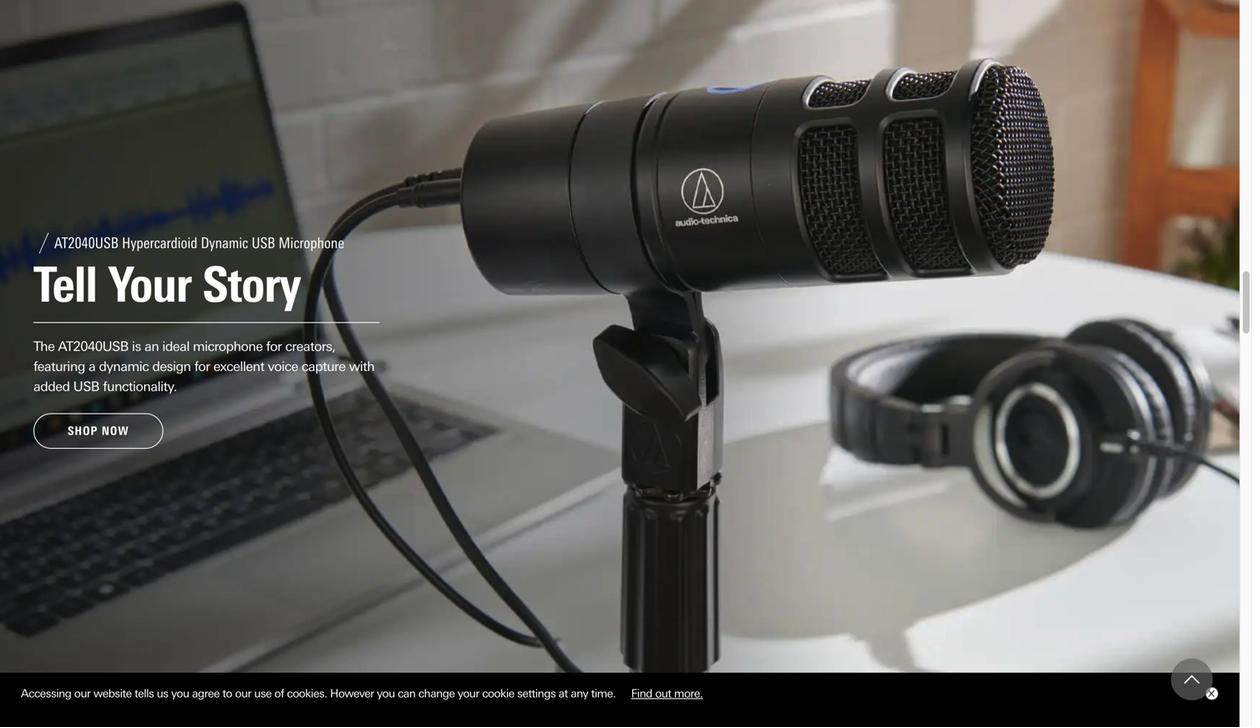 Task type: locate. For each thing, give the bounding box(es) containing it.
ideal
[[162, 339, 189, 354]]

design
[[152, 359, 191, 374]]

1 our from the left
[[74, 687, 91, 700]]

our left 'website'
[[74, 687, 91, 700]]

cross image
[[1208, 690, 1215, 697]]

find out more.
[[631, 687, 703, 700]]

capture
[[302, 359, 346, 374]]

0 vertical spatial for
[[266, 339, 282, 354]]

1 you from the left
[[171, 687, 189, 700]]

2 you from the left
[[377, 687, 395, 700]]

1 horizontal spatial for
[[266, 339, 282, 354]]

cookie
[[482, 687, 515, 700]]

now
[[102, 424, 129, 438]]

1 horizontal spatial you
[[377, 687, 395, 700]]

your
[[458, 687, 480, 700]]

0 horizontal spatial our
[[74, 687, 91, 700]]

is
[[132, 339, 141, 354]]

more.
[[674, 687, 703, 700]]

our right to
[[235, 687, 251, 700]]

to
[[223, 687, 232, 700]]

you
[[171, 687, 189, 700], [377, 687, 395, 700]]

however
[[330, 687, 374, 700]]

accessing
[[21, 687, 71, 700]]

agree
[[192, 687, 220, 700]]

can
[[398, 687, 416, 700]]

1 horizontal spatial our
[[235, 687, 251, 700]]

us
[[157, 687, 168, 700]]

for right design
[[194, 359, 210, 374]]

with
[[349, 359, 375, 374]]

2 our from the left
[[235, 687, 251, 700]]

for up voice
[[266, 339, 282, 354]]

any
[[571, 687, 589, 700]]

out
[[656, 687, 672, 700]]

for
[[266, 339, 282, 354], [194, 359, 210, 374]]

our
[[74, 687, 91, 700], [235, 687, 251, 700]]

shop now button
[[33, 413, 163, 449]]

voice
[[268, 359, 298, 374]]

0 horizontal spatial for
[[194, 359, 210, 374]]

dynamic
[[99, 359, 149, 374]]

accessing our website tells us you agree to our use of cookies. however you can change your cookie settings at any time.
[[21, 687, 619, 700]]

you right us at the bottom left
[[171, 687, 189, 700]]

at
[[559, 687, 568, 700]]

shop now
[[68, 424, 129, 438]]

functionality.
[[103, 379, 177, 394]]

change
[[419, 687, 455, 700]]

you left can
[[377, 687, 395, 700]]

0 horizontal spatial you
[[171, 687, 189, 700]]

the
[[33, 339, 55, 354]]

arrow up image
[[1185, 672, 1200, 687]]

find
[[631, 687, 653, 700]]



Task type: describe. For each thing, give the bounding box(es) containing it.
featuring
[[33, 359, 85, 374]]

use
[[254, 687, 272, 700]]

an
[[145, 339, 159, 354]]

a
[[89, 359, 95, 374]]

website
[[93, 687, 132, 700]]

creators,
[[285, 339, 336, 354]]

find out more. link
[[619, 681, 716, 706]]

of
[[274, 687, 284, 700]]

cookies.
[[287, 687, 327, 700]]

1 vertical spatial for
[[194, 359, 210, 374]]

at2040usb
[[58, 339, 129, 354]]

time.
[[591, 687, 616, 700]]

shop
[[68, 424, 98, 438]]

at2040usb hypercardioid dynamic usb microphone image
[[0, 0, 1240, 704]]

tells
[[135, 687, 154, 700]]

excellent
[[214, 359, 264, 374]]

microphone
[[193, 339, 263, 354]]

usb
[[73, 379, 99, 394]]

added
[[33, 379, 70, 394]]

settings
[[517, 687, 556, 700]]

the at2040usb is an ideal microphone for creators, featuring a dynamic design for excellent voice capture with added usb functionality.
[[33, 339, 375, 394]]

shop now link
[[33, 413, 163, 449]]



Task type: vqa. For each thing, say whether or not it's contained in the screenshot.
the top for
yes



